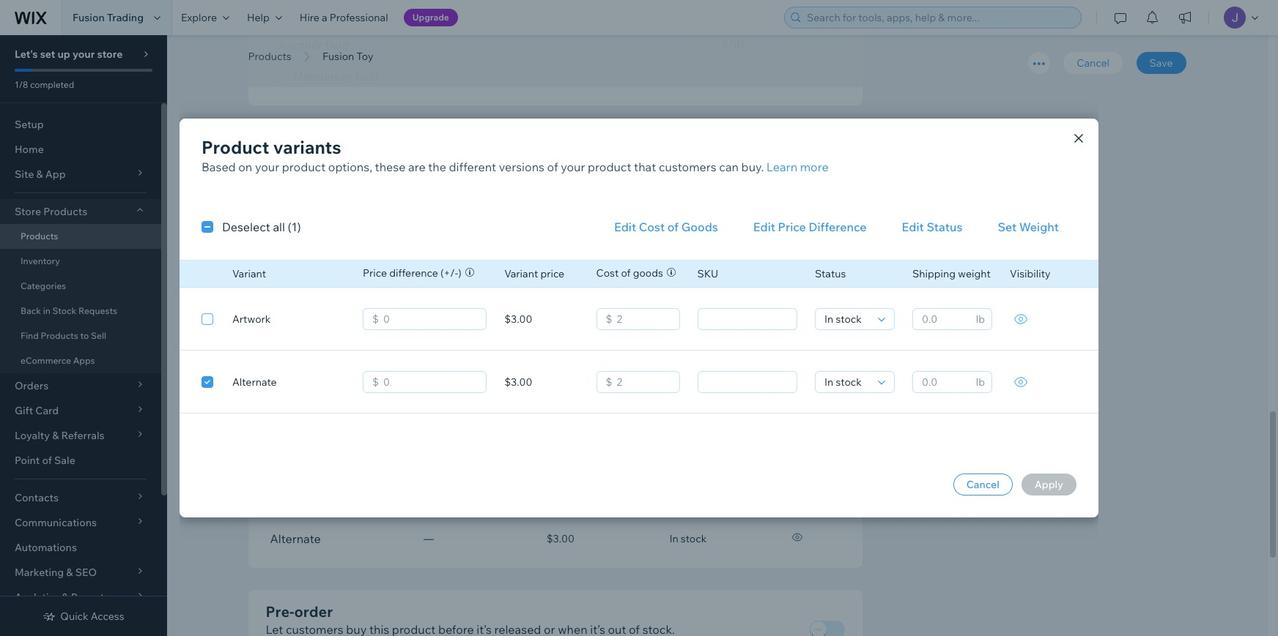 Task type: describe. For each thing, give the bounding box(es) containing it.
product left options,
[[282, 160, 326, 174]]

cost of goods
[[596, 267, 663, 280]]

a
[[322, 11, 327, 24]]

options,
[[328, 160, 372, 174]]

goods
[[633, 267, 663, 280]]

edit price difference
[[753, 220, 867, 235]]

price difference (+/-)
[[363, 267, 462, 280]]

e.g., "What would you like engraved on your watch?" text field
[[270, 32, 692, 58]]

professional
[[330, 11, 388, 24]]

store products button
[[0, 199, 161, 224]]

connect
[[715, 153, 762, 167]]

store
[[97, 48, 123, 61]]

apps
[[73, 355, 95, 366]]

pre-order
[[266, 604, 333, 622]]

customers
[[659, 160, 717, 174]]

ecommerce
[[21, 355, 71, 366]]

find products to sell link
[[0, 324, 161, 349]]

and
[[398, 323, 419, 337]]

fusion for fusion toy
[[323, 50, 354, 63]]

difference
[[389, 267, 438, 280]]

hire a professional link
[[291, 0, 397, 35]]

products up ecommerce apps
[[41, 331, 78, 342]]

connect images button
[[689, 147, 813, 173]]

quick
[[60, 611, 88, 624]]

$3.00 inside form
[[547, 533, 575, 546]]

buy.
[[741, 160, 764, 174]]

$3.00 for alternate
[[504, 376, 532, 389]]

shipping weight
[[912, 268, 991, 281]]

1 vertical spatial cancel
[[966, 479, 1000, 492]]

in stock
[[669, 533, 707, 546]]

products inside popup button
[[43, 205, 87, 218]]

product for product options
[[266, 140, 322, 159]]

this
[[377, 165, 397, 179]]

let's set up your store
[[15, 48, 123, 61]]

quick access button
[[43, 611, 124, 624]]

categories
[[21, 281, 66, 292]]

ecommerce apps link
[[0, 349, 161, 374]]

status inside button
[[927, 220, 963, 235]]

all
[[273, 220, 285, 235]]

learn more link
[[767, 158, 829, 176]]

1 horizontal spatial your
[[255, 160, 279, 174]]

variant price
[[504, 268, 564, 281]]

back in stock requests link
[[0, 299, 161, 324]]

manage variants
[[266, 393, 382, 412]]

the inside "product options manage the options this product comes in."
[[313, 165, 331, 179]]

sku
[[697, 268, 718, 281]]

these
[[375, 160, 406, 174]]

weight
[[1019, 220, 1059, 235]]

variant for variant price
[[504, 268, 538, 281]]

deselect all (1)
[[222, 220, 301, 235]]

edit for edit cost of goods
[[614, 220, 636, 235]]

point of sale
[[15, 454, 75, 468]]

2 horizontal spatial your
[[561, 160, 585, 174]]

0.0 number field for artwork
[[918, 309, 972, 330]]

help
[[247, 11, 270, 24]]

find products to sell
[[21, 331, 106, 342]]

of inside button
[[667, 220, 679, 235]]

comes
[[446, 165, 482, 179]]

upgrade button
[[404, 9, 458, 26]]

completed
[[30, 79, 74, 90]]

$ down info tooltip image at bottom left
[[606, 376, 612, 389]]

in.
[[485, 165, 498, 179]]

variants for manage
[[326, 393, 382, 412]]

products up inventory
[[21, 231, 58, 242]]

pre-
[[266, 604, 294, 622]]

inventory
[[421, 323, 473, 337]]

0 number field for alternate
[[379, 372, 482, 393]]

connect images
[[715, 153, 805, 167]]

products inside form
[[248, 50, 291, 63]]

products link inside form
[[241, 49, 299, 64]]

automations link
[[0, 536, 161, 561]]

add another option
[[281, 265, 392, 280]]

trading
[[107, 11, 144, 24]]

point
[[15, 454, 40, 468]]

stock
[[52, 306, 76, 317]]

none number field inside form
[[714, 32, 791, 58]]

edit cost of goods
[[614, 220, 718, 235]]

setup
[[15, 118, 44, 131]]

for
[[475, 323, 491, 337]]

ecommerce apps
[[21, 355, 95, 366]]

(1)
[[288, 220, 301, 235]]

versions
[[499, 160, 545, 174]]

each
[[493, 323, 520, 337]]

goods
[[681, 220, 718, 235]]

option
[[354, 265, 392, 280]]

(+/-
[[440, 267, 458, 280]]

sell
[[91, 331, 106, 342]]

edit status
[[902, 220, 963, 235]]

$ down cost of goods
[[606, 313, 612, 326]]

$ left and
[[372, 313, 379, 326]]

deselect
[[222, 220, 270, 235]]

cancel inside form
[[1077, 56, 1110, 70]]

images
[[764, 153, 805, 167]]

back in stock requests
[[21, 306, 117, 317]]

link images image
[[697, 154, 712, 166]]

product options manage the options this product comes in.
[[266, 140, 498, 179]]

different
[[449, 160, 496, 174]]

mandatory field
[[293, 69, 379, 84]]

in
[[43, 306, 51, 317]]

lb for artwork
[[976, 313, 985, 326]]



Task type: locate. For each thing, give the bounding box(es) containing it.
1 horizontal spatial the
[[428, 160, 446, 174]]

the left this
[[313, 165, 331, 179]]

product up colors
[[266, 140, 322, 159]]

products right store
[[43, 205, 87, 218]]

0 vertical spatial cancel
[[1077, 56, 1110, 70]]

price inside button
[[778, 220, 806, 235]]

1 lb from the top
[[976, 313, 985, 326]]

edit for edit status
[[902, 220, 924, 235]]

0 horizontal spatial price
[[363, 267, 387, 280]]

categories link
[[0, 274, 161, 299]]

0 horizontal spatial cancel
[[966, 479, 1000, 492]]

quick access
[[60, 611, 124, 624]]

1 vertical spatial options
[[333, 165, 375, 179]]

difference
[[809, 220, 867, 235]]

your right on
[[255, 160, 279, 174]]

$3.00
[[504, 313, 532, 326], [504, 376, 532, 389], [547, 533, 575, 546]]

setup link
[[0, 112, 161, 137]]

0 number field down inventory at the left
[[379, 372, 482, 393]]

0 vertical spatial cost
[[639, 220, 665, 235]]

)
[[458, 267, 462, 280]]

add another option button
[[270, 259, 409, 286]]

1 vertical spatial lb
[[976, 376, 985, 389]]

0 number field
[[379, 309, 482, 330], [379, 372, 482, 393]]

let's
[[15, 48, 38, 61]]

products link down help button
[[241, 49, 299, 64]]

1 horizontal spatial price
[[778, 220, 806, 235]]

fusion for fusion trading
[[73, 11, 105, 24]]

edit inside edit cost of goods button
[[614, 220, 636, 235]]

products
[[248, 50, 291, 63], [43, 205, 87, 218], [21, 231, 58, 242], [41, 331, 78, 342]]

0 vertical spatial 2 number field
[[612, 309, 675, 330]]

cost
[[639, 220, 665, 235], [596, 267, 619, 280]]

variants for product
[[273, 136, 341, 158]]

1 vertical spatial cost
[[596, 267, 619, 280]]

save button
[[1136, 52, 1186, 74]]

form containing product options
[[167, 0, 1278, 637]]

product for product variants
[[202, 136, 269, 158]]

0 vertical spatial products link
[[241, 49, 299, 64]]

2 number field
[[612, 309, 675, 330], [612, 372, 675, 393]]

product left that
[[588, 160, 631, 174]]

0 horizontal spatial cancel button
[[953, 474, 1013, 496]]

set weight
[[998, 220, 1059, 235]]

manage pricing and inventory for each product variant
[[310, 323, 606, 337]]

1 horizontal spatial variant
[[504, 268, 538, 281]]

—
[[424, 533, 434, 546]]

fusion up mandatory field
[[323, 50, 354, 63]]

variant left add
[[232, 268, 266, 281]]

weight
[[958, 268, 991, 281]]

1 vertical spatial manage
[[310, 323, 355, 337]]

1 vertical spatial 2 number field
[[612, 372, 675, 393]]

1 vertical spatial cancel button
[[953, 474, 1013, 496]]

1 vertical spatial fusion
[[323, 50, 354, 63]]

1 vertical spatial variants
[[326, 393, 382, 412]]

field
[[355, 69, 379, 84]]

sale
[[54, 454, 75, 468]]

your inside the sidebar element
[[73, 48, 95, 61]]

1 vertical spatial price
[[363, 267, 387, 280]]

alternate down artwork at left
[[232, 376, 277, 389]]

set weight button
[[980, 214, 1077, 240]]

cost left goods
[[596, 267, 619, 280]]

learn
[[767, 160, 797, 174]]

alternate inside form
[[270, 532, 321, 547]]

can
[[719, 160, 739, 174]]

in
[[669, 533, 678, 546]]

the right are
[[428, 160, 446, 174]]

0 horizontal spatial products link
[[0, 224, 161, 249]]

1 vertical spatial 0 number field
[[379, 372, 482, 393]]

edit button
[[783, 390, 845, 416]]

options left this
[[333, 165, 375, 179]]

status
[[927, 220, 963, 235], [815, 268, 846, 281]]

up
[[58, 48, 70, 61]]

automations
[[15, 542, 77, 555]]

more
[[800, 160, 829, 174]]

on
[[238, 160, 252, 174]]

0 vertical spatial price
[[778, 220, 806, 235]]

another
[[307, 265, 351, 280]]

2 2 number field from the top
[[612, 372, 675, 393]]

your right up
[[73, 48, 95, 61]]

to
[[80, 331, 89, 342]]

options
[[325, 140, 379, 159], [333, 165, 375, 179]]

variants inside form
[[326, 393, 382, 412]]

edit price difference button
[[736, 214, 884, 240]]

1 vertical spatial $3.00
[[504, 376, 532, 389]]

1 vertical spatial alternate
[[270, 532, 321, 547]]

2 number field down info tooltip image at bottom left
[[612, 372, 675, 393]]

2 vertical spatial manage
[[266, 393, 322, 412]]

store
[[15, 205, 41, 218]]

of inside the sidebar element
[[42, 454, 52, 468]]

0 horizontal spatial fusion
[[73, 11, 105, 24]]

$ down the pricing
[[372, 376, 379, 389]]

product right each
[[522, 323, 566, 337]]

1 vertical spatial 0.0 number field
[[918, 372, 972, 393]]

edit status button
[[884, 214, 980, 240]]

0 horizontal spatial cost
[[596, 267, 619, 280]]

the
[[428, 160, 446, 174], [313, 165, 331, 179]]

lb for alternate
[[976, 376, 985, 389]]

1 horizontal spatial status
[[927, 220, 963, 235]]

0 vertical spatial options
[[325, 140, 379, 159]]

None field
[[703, 309, 792, 330], [820, 309, 874, 330], [703, 372, 792, 393], [820, 372, 874, 393], [703, 309, 792, 330], [820, 309, 874, 330], [703, 372, 792, 393], [820, 372, 874, 393]]

1 0.0 number field from the top
[[918, 309, 972, 330]]

set
[[998, 220, 1017, 235]]

manage for manage variants
[[266, 393, 322, 412]]

your right versions
[[561, 160, 585, 174]]

of
[[547, 160, 558, 174], [667, 220, 679, 235], [621, 267, 631, 280], [42, 454, 52, 468]]

form
[[167, 0, 1278, 637]]

product inside product variants based on your product options, these are the different versions of your product that customers can buy. learn more
[[202, 136, 269, 158]]

products down help button
[[248, 50, 291, 63]]

edit for edit price difference
[[753, 220, 775, 235]]

1 horizontal spatial products link
[[241, 49, 299, 64]]

upgrade
[[412, 12, 449, 23]]

help button
[[238, 0, 291, 35]]

fusion left trading
[[73, 11, 105, 24]]

1 horizontal spatial fusion
[[323, 50, 354, 63]]

0 horizontal spatial the
[[313, 165, 331, 179]]

1 horizontal spatial cancel
[[1077, 56, 1110, 70]]

variant
[[232, 268, 266, 281], [504, 268, 538, 281]]

2 number field for artwork
[[612, 309, 675, 330]]

None checkbox
[[202, 310, 213, 328]]

edit inside the edit price difference button
[[753, 220, 775, 235]]

1 horizontal spatial cost
[[639, 220, 665, 235]]

find
[[21, 331, 39, 342]]

0 vertical spatial fusion
[[73, 11, 105, 24]]

are
[[408, 160, 426, 174]]

Search for tools, apps, help & more... field
[[803, 7, 1077, 28]]

0 vertical spatial alternate
[[232, 376, 277, 389]]

manage inside "product options manage the options this product comes in."
[[266, 165, 310, 179]]

0 vertical spatial variants
[[273, 136, 341, 158]]

alternate
[[232, 376, 277, 389], [270, 532, 321, 547]]

add
[[281, 265, 304, 280]]

0 vertical spatial $3.00
[[504, 313, 532, 326]]

cancel
[[1077, 56, 1110, 70], [966, 479, 1000, 492]]

1 0 number field from the top
[[379, 309, 482, 330]]

0 vertical spatial manage
[[266, 165, 310, 179]]

visibility
[[1010, 268, 1051, 281]]

price
[[778, 220, 806, 235], [363, 267, 387, 280]]

None checkbox
[[202, 373, 213, 391]]

$3.00 for artwork
[[504, 313, 532, 326]]

status up shipping weight
[[927, 220, 963, 235]]

0 number field down difference
[[379, 309, 482, 330]]

0 vertical spatial 0.0 number field
[[918, 309, 972, 330]]

products link down store products
[[0, 224, 161, 249]]

pricing
[[357, 323, 396, 337]]

product inside "product options manage the options this product comes in."
[[400, 165, 444, 179]]

fusion trading
[[73, 11, 144, 24]]

your
[[73, 48, 95, 61], [255, 160, 279, 174], [561, 160, 585, 174]]

the inside product variants based on your product options, these are the different versions of your product that customers can buy. learn more
[[428, 160, 446, 174]]

$
[[372, 313, 379, 326], [606, 313, 612, 326], [372, 376, 379, 389], [606, 376, 612, 389]]

back
[[21, 306, 41, 317]]

fusion inside form
[[323, 50, 354, 63]]

product
[[202, 136, 269, 158], [266, 140, 322, 159]]

edit inside edit status button
[[902, 220, 924, 235]]

2 0 number field from the top
[[379, 372, 482, 393]]

hire
[[300, 11, 319, 24]]

0 horizontal spatial status
[[815, 268, 846, 281]]

0.0 number field
[[918, 309, 972, 330], [918, 372, 972, 393]]

2 variant from the left
[[504, 268, 538, 281]]

fusion toy
[[323, 50, 373, 63]]

variant for variant
[[232, 268, 266, 281]]

1 horizontal spatial cancel button
[[1064, 52, 1123, 74]]

0 horizontal spatial your
[[73, 48, 95, 61]]

2 number field for alternate
[[612, 372, 675, 393]]

point of sale link
[[0, 449, 161, 473]]

1 variant from the left
[[232, 268, 266, 281]]

2 vertical spatial $3.00
[[547, 533, 575, 546]]

cost up goods
[[639, 220, 665, 235]]

2 0.0 number field from the top
[[918, 372, 972, 393]]

options up options,
[[325, 140, 379, 159]]

1 vertical spatial products link
[[0, 224, 161, 249]]

of inside product variants based on your product options, these are the different versions of your product that customers can buy. learn more
[[547, 160, 558, 174]]

1 vertical spatial status
[[815, 268, 846, 281]]

2 lb from the top
[[976, 376, 985, 389]]

product right this
[[400, 165, 444, 179]]

store products
[[15, 205, 87, 218]]

cancel button
[[1064, 52, 1123, 74], [953, 474, 1013, 496]]

0 horizontal spatial variant
[[232, 268, 266, 281]]

order
[[294, 604, 333, 622]]

2 number field down goods
[[612, 309, 675, 330]]

alternate up the pre-order
[[270, 532, 321, 547]]

requests
[[78, 306, 117, 317]]

edit inside edit button
[[803, 395, 825, 410]]

access
[[91, 611, 124, 624]]

manage
[[266, 165, 310, 179], [310, 323, 355, 337], [266, 393, 322, 412]]

0 vertical spatial 0 number field
[[379, 309, 482, 330]]

0 number field for artwork
[[379, 309, 482, 330]]

variants
[[273, 136, 341, 158], [326, 393, 382, 412]]

product up on
[[202, 136, 269, 158]]

1 2 number field from the top
[[612, 309, 675, 330]]

save
[[1150, 56, 1173, 70]]

None number field
[[714, 32, 791, 58]]

cost inside button
[[639, 220, 665, 235]]

0 vertical spatial lb
[[976, 313, 985, 326]]

1/8 completed
[[15, 79, 74, 90]]

product inside "product options manage the options this product comes in."
[[266, 140, 322, 159]]

artwork
[[232, 313, 271, 326]]

manage for manage pricing and inventory for each product variant
[[310, 323, 355, 337]]

edit cost of goods button
[[597, 214, 736, 240]]

status down difference
[[815, 268, 846, 281]]

info tooltip image
[[610, 324, 621, 335]]

sidebar element
[[0, 35, 167, 637]]

0.0 number field for alternate
[[918, 372, 972, 393]]

inventory
[[21, 256, 60, 267]]

edit
[[614, 220, 636, 235], [753, 220, 775, 235], [902, 220, 924, 235], [803, 395, 825, 410]]

0 vertical spatial status
[[927, 220, 963, 235]]

Deselect all (1) checkbox
[[202, 218, 301, 236]]

1/8
[[15, 79, 28, 90]]

variant left price at the left of page
[[504, 268, 538, 281]]

variants inside product variants based on your product options, these are the different versions of your product that customers can buy. learn more
[[273, 136, 341, 158]]

products link
[[241, 49, 299, 64], [0, 224, 161, 249]]

0 vertical spatial cancel button
[[1064, 52, 1123, 74]]



Task type: vqa. For each thing, say whether or not it's contained in the screenshot.
Select options field Select an option field
no



